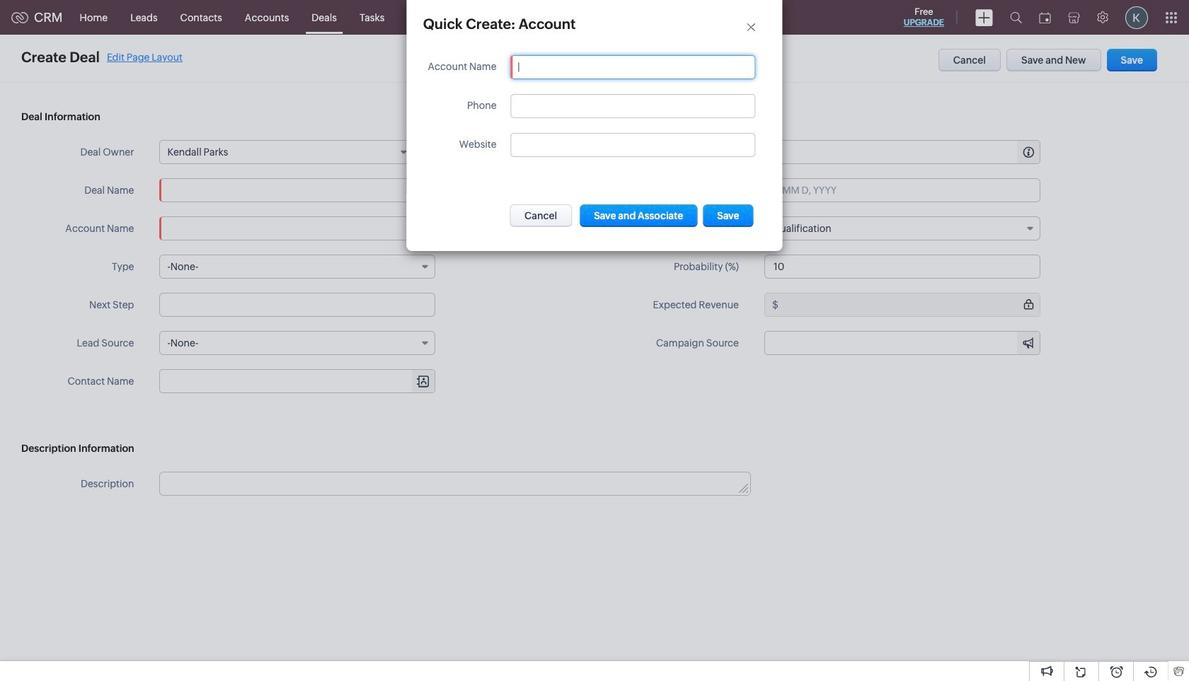 Task type: locate. For each thing, give the bounding box(es) containing it.
None submit
[[703, 205, 754, 227]]

logo image
[[11, 12, 28, 23]]

None button
[[510, 205, 572, 227], [580, 205, 697, 227], [510, 205, 572, 227], [580, 205, 697, 227]]

None text field
[[160, 178, 436, 202], [764, 255, 1041, 279], [160, 293, 436, 317], [160, 178, 436, 202], [764, 255, 1041, 279], [160, 293, 436, 317]]

None text field
[[519, 62, 748, 73], [781, 141, 1040, 164], [160, 473, 750, 495], [519, 62, 748, 73], [781, 141, 1040, 164], [160, 473, 750, 495]]



Task type: vqa. For each thing, say whether or not it's contained in the screenshot.
SEARCH icon
no



Task type: describe. For each thing, give the bounding box(es) containing it.
MMM D, YYYY text field
[[764, 178, 1041, 202]]



